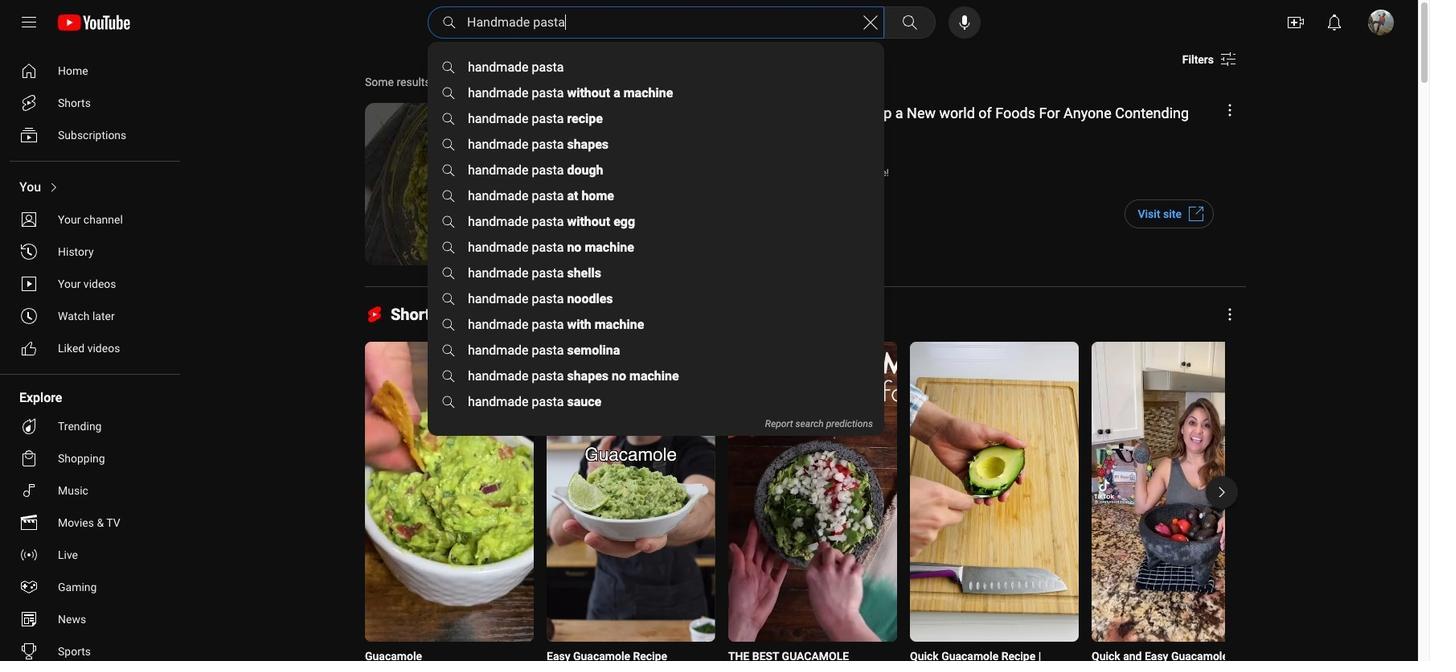 Task type: describe. For each thing, give the bounding box(es) containing it.
33 seconds element
[[628, 250, 648, 260]]

15 option from the top
[[10, 571, 174, 603]]

avatar image image
[[1369, 10, 1395, 35]]

6 option from the top
[[10, 236, 174, 268]]

11 option from the top
[[10, 442, 174, 475]]

7 option from the top
[[10, 268, 174, 300]]

1 option from the top
[[10, 55, 174, 87]]

Search text field
[[467, 12, 861, 33]]

13 option from the top
[[10, 507, 174, 539]]

9 option from the top
[[10, 332, 174, 364]]

16 option from the top
[[10, 603, 174, 635]]

3 option from the top
[[10, 119, 174, 151]]



Task type: vqa. For each thing, say whether or not it's contained in the screenshot.
Recently uploaded at the right
no



Task type: locate. For each thing, give the bounding box(es) containing it.
5 option from the top
[[10, 203, 174, 236]]

None text field
[[1183, 53, 1215, 66], [547, 649, 668, 661], [729, 649, 878, 661], [911, 649, 1060, 661], [1183, 53, 1215, 66], [547, 649, 668, 661], [729, 649, 878, 661], [911, 649, 1060, 661]]

list box
[[428, 55, 885, 437]]

14 option from the top
[[10, 539, 174, 571]]

2 option from the top
[[10, 87, 174, 119]]

12 option from the top
[[10, 475, 174, 507]]

option
[[10, 55, 174, 87], [10, 87, 174, 119], [10, 119, 174, 151], [10, 171, 174, 203], [10, 203, 174, 236], [10, 236, 174, 268], [10, 268, 174, 300], [10, 300, 174, 332], [10, 332, 174, 364], [10, 410, 174, 442], [10, 442, 174, 475], [10, 475, 174, 507], [10, 507, 174, 539], [10, 539, 174, 571], [10, 571, 174, 603], [10, 603, 174, 635], [10, 635, 174, 661]]

None search field
[[425, 6, 939, 39]]

None text field
[[1139, 208, 1182, 220], [365, 649, 422, 661], [1092, 649, 1242, 661], [1139, 208, 1182, 220], [365, 649, 422, 661], [1092, 649, 1242, 661]]

8 option from the top
[[10, 300, 174, 332]]

4 option from the top
[[10, 171, 174, 203]]

10 option from the top
[[10, 410, 174, 442]]

17 option from the top
[[10, 635, 174, 661]]



